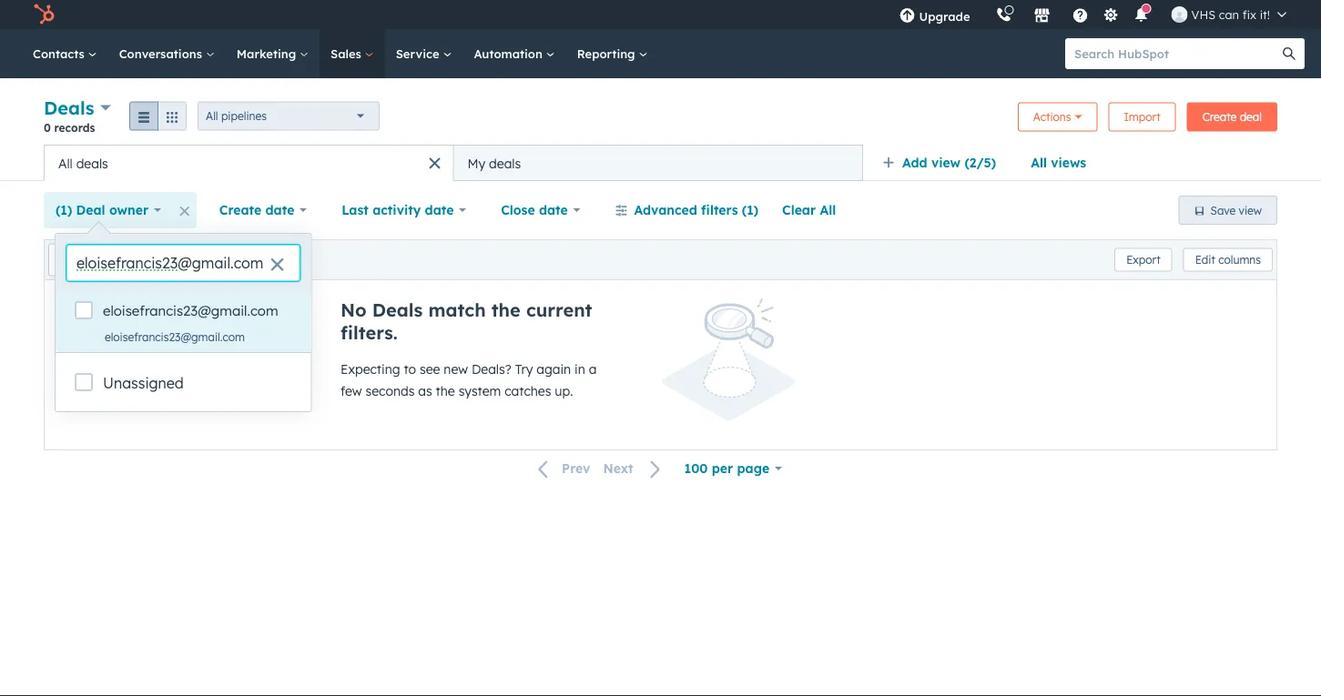 Task type: describe. For each thing, give the bounding box(es) containing it.
deals button
[[44, 95, 111, 121]]

marketing
[[237, 46, 300, 61]]

all pipelines button
[[198, 102, 380, 131]]

current
[[526, 299, 593, 322]]

advanced filters (1) button
[[604, 192, 771, 229]]

contacts
[[33, 46, 88, 61]]

advanced filters (1)
[[635, 202, 759, 218]]

import button
[[1109, 102, 1177, 132]]

date for create date
[[266, 202, 295, 218]]

save
[[1211, 204, 1236, 217]]

group inside deals banner
[[129, 102, 187, 131]]

1 vertical spatial eloisefrancis23@gmail.com
[[105, 330, 245, 344]]

add
[[903, 155, 928, 171]]

all deals button
[[44, 145, 454, 181]]

save view button
[[1179, 196, 1278, 225]]

(1) deal owner
[[56, 202, 149, 218]]

unassigned
[[103, 374, 184, 393]]

it!
[[1261, 7, 1271, 22]]

actions
[[1034, 110, 1072, 124]]

create date button
[[208, 192, 319, 229]]

service link
[[385, 29, 463, 78]]

system
[[459, 384, 501, 399]]

notifications image
[[1134, 8, 1150, 25]]

all views link
[[1020, 145, 1099, 181]]

0 vertical spatial eloisefrancis23@gmail.com
[[103, 302, 278, 320]]

next
[[603, 461, 634, 477]]

close date button
[[489, 192, 593, 229]]

upgrade
[[920, 9, 971, 24]]

see
[[420, 362, 440, 378]]

edit columns button
[[1184, 248, 1274, 272]]

clear
[[783, 202, 816, 218]]

0 records
[[44, 121, 95, 134]]

create for create deal
[[1203, 110, 1237, 124]]

pipelines
[[221, 109, 267, 123]]

advanced
[[635, 202, 698, 218]]

eloisefrancis23@gmail.com list box
[[56, 292, 311, 353]]

few
[[341, 384, 362, 399]]

create date
[[219, 202, 295, 218]]

as
[[418, 384, 432, 399]]

views
[[1052, 155, 1087, 171]]

view for save
[[1239, 204, 1263, 217]]

notifications button
[[1127, 0, 1157, 29]]

calling icon button
[[989, 3, 1020, 27]]

clear all button
[[771, 192, 848, 229]]

Search name or description search field
[[48, 244, 263, 276]]

sales
[[331, 46, 365, 61]]

deals inside popup button
[[44, 97, 94, 119]]

100
[[685, 461, 708, 477]]

settings image
[[1103, 8, 1120, 24]]

expecting to see new deals? try again in a few seconds as the system catches up.
[[341, 362, 597, 399]]

owner
[[109, 202, 149, 218]]

to
[[404, 362, 416, 378]]

date for close date
[[539, 202, 568, 218]]

Search search field
[[67, 245, 300, 282]]

hubspot link
[[22, 4, 68, 26]]

export button
[[1115, 248, 1173, 272]]

vhs can fix it!
[[1192, 7, 1271, 22]]

marketing link
[[226, 29, 320, 78]]

last activity date button
[[330, 192, 478, 229]]

reporting link
[[566, 29, 659, 78]]

(2/5)
[[965, 155, 997, 171]]

create deal
[[1203, 110, 1263, 124]]

all views
[[1031, 155, 1087, 171]]

match
[[429, 299, 486, 322]]

no deals match the current filters.
[[341, 299, 593, 344]]

conversations link
[[108, 29, 226, 78]]

vhs
[[1192, 7, 1216, 22]]

service
[[396, 46, 443, 61]]

date inside last activity date popup button
[[425, 202, 454, 218]]

deals for my deals
[[489, 155, 521, 171]]

clear all
[[783, 202, 836, 218]]

records
[[54, 121, 95, 134]]

per
[[712, 461, 734, 477]]

again
[[537, 362, 571, 378]]

my deals button
[[454, 145, 864, 181]]

last
[[342, 202, 369, 218]]

clear input image
[[270, 259, 285, 273]]



Task type: vqa. For each thing, say whether or not it's contained in the screenshot.
last activity date --
no



Task type: locate. For each thing, give the bounding box(es) containing it.
create inside create date popup button
[[219, 202, 262, 218]]

(1) right filters
[[742, 202, 759, 218]]

the right as
[[436, 384, 455, 399]]

0 horizontal spatial view
[[932, 155, 961, 171]]

up.
[[555, 384, 573, 399]]

prev button
[[528, 457, 597, 481]]

2 deals from the left
[[489, 155, 521, 171]]

deals up 0 records on the left top of the page
[[44, 97, 94, 119]]

columns
[[1219, 253, 1262, 267]]

the right match
[[492, 299, 521, 322]]

2 date from the left
[[425, 202, 454, 218]]

deal
[[76, 202, 105, 218]]

try
[[515, 362, 533, 378]]

prev
[[562, 461, 591, 477]]

3 date from the left
[[539, 202, 568, 218]]

view inside button
[[1239, 204, 1263, 217]]

(1)
[[56, 202, 72, 218], [742, 202, 759, 218]]

settings link
[[1100, 5, 1123, 24]]

deal
[[1240, 110, 1263, 124]]

1 deals from the left
[[76, 155, 108, 171]]

2 horizontal spatial date
[[539, 202, 568, 218]]

reporting
[[577, 46, 639, 61]]

date
[[266, 202, 295, 218], [425, 202, 454, 218], [539, 202, 568, 218]]

view right 'add'
[[932, 155, 961, 171]]

date right activity
[[425, 202, 454, 218]]

add view (2/5)
[[903, 155, 997, 171]]

all inside all pipelines 'popup button'
[[206, 109, 218, 123]]

import
[[1125, 110, 1161, 124]]

new
[[444, 362, 468, 378]]

create down all deals button
[[219, 202, 262, 218]]

create left deal
[[1203, 110, 1237, 124]]

view for add
[[932, 155, 961, 171]]

all inside all deals button
[[58, 155, 73, 171]]

deals
[[76, 155, 108, 171], [489, 155, 521, 171]]

all inside "all views" link
[[1031, 155, 1048, 171]]

automation link
[[463, 29, 566, 78]]

vhs can fix it! button
[[1161, 0, 1298, 29]]

(1) inside button
[[742, 202, 759, 218]]

all deals
[[58, 155, 108, 171]]

1 horizontal spatial deals
[[489, 155, 521, 171]]

all for all deals
[[58, 155, 73, 171]]

page
[[737, 461, 770, 477]]

0 vertical spatial create
[[1203, 110, 1237, 124]]

a
[[589, 362, 597, 378]]

0
[[44, 121, 51, 134]]

1 horizontal spatial (1)
[[742, 202, 759, 218]]

sales link
[[320, 29, 385, 78]]

filters.
[[341, 322, 398, 344]]

menu containing vhs can fix it!
[[887, 0, 1300, 29]]

1 vertical spatial view
[[1239, 204, 1263, 217]]

100 per page button
[[673, 451, 794, 487]]

calling icon image
[[996, 7, 1013, 23]]

deals banner
[[44, 95, 1278, 145]]

0 horizontal spatial deals
[[44, 97, 94, 119]]

all for all pipelines
[[206, 109, 218, 123]]

help image
[[1073, 8, 1089, 25]]

next button
[[597, 457, 673, 481]]

2 (1) from the left
[[742, 202, 759, 218]]

view
[[932, 155, 961, 171], [1239, 204, 1263, 217]]

date up clear input image
[[266, 202, 295, 218]]

upgrade image
[[900, 8, 916, 25]]

create for create date
[[219, 202, 262, 218]]

close
[[501, 202, 535, 218]]

catches
[[505, 384, 552, 399]]

the inside expecting to see new deals? try again in a few seconds as the system catches up.
[[436, 384, 455, 399]]

deals for all deals
[[76, 155, 108, 171]]

automation
[[474, 46, 546, 61]]

(1) left deal
[[56, 202, 72, 218]]

hubspot image
[[33, 4, 55, 26]]

0 horizontal spatial the
[[436, 384, 455, 399]]

1 date from the left
[[266, 202, 295, 218]]

eloisefrancis23@gmail.com down search search field
[[103, 302, 278, 320]]

all left views at right
[[1031, 155, 1048, 171]]

0 vertical spatial view
[[932, 155, 961, 171]]

0 horizontal spatial deals
[[76, 155, 108, 171]]

fix
[[1243, 7, 1257, 22]]

eloisefrancis23@gmail.com up unassigned
[[105, 330, 245, 344]]

deals right no
[[372, 299, 423, 322]]

Search HubSpot search field
[[1066, 38, 1289, 69]]

terry turtle image
[[1172, 6, 1188, 23]]

1 (1) from the left
[[56, 202, 72, 218]]

all down 0 records on the left top of the page
[[58, 155, 73, 171]]

group
[[129, 102, 187, 131]]

close date
[[501, 202, 568, 218]]

menu item
[[983, 0, 987, 29]]

1 vertical spatial create
[[219, 202, 262, 218]]

deals?
[[472, 362, 512, 378]]

date inside create date popup button
[[266, 202, 295, 218]]

(1) inside popup button
[[56, 202, 72, 218]]

activity
[[373, 202, 421, 218]]

all
[[206, 109, 218, 123], [1031, 155, 1048, 171], [58, 155, 73, 171], [820, 202, 836, 218]]

deals inside no deals match the current filters.
[[372, 299, 423, 322]]

date inside close date popup button
[[539, 202, 568, 218]]

all inside clear all 'button'
[[820, 202, 836, 218]]

search image
[[1284, 47, 1296, 60]]

date right close at the top left of the page
[[539, 202, 568, 218]]

deals right my
[[489, 155, 521, 171]]

create inside 'create deal' button
[[1203, 110, 1237, 124]]

filters
[[702, 202, 738, 218]]

menu
[[887, 0, 1300, 29]]

export
[[1127, 253, 1161, 267]]

view right the save
[[1239, 204, 1263, 217]]

1 horizontal spatial date
[[425, 202, 454, 218]]

1 horizontal spatial view
[[1239, 204, 1263, 217]]

all pipelines
[[206, 109, 267, 123]]

1 horizontal spatial the
[[492, 299, 521, 322]]

my
[[468, 155, 486, 171]]

1 vertical spatial deals
[[372, 299, 423, 322]]

contacts link
[[22, 29, 108, 78]]

the inside no deals match the current filters.
[[492, 299, 521, 322]]

view inside popup button
[[932, 155, 961, 171]]

seconds
[[366, 384, 415, 399]]

0 vertical spatial the
[[492, 299, 521, 322]]

conversations
[[119, 46, 206, 61]]

0 vertical spatial deals
[[44, 97, 94, 119]]

0 horizontal spatial create
[[219, 202, 262, 218]]

my deals
[[468, 155, 521, 171]]

in
[[575, 362, 586, 378]]

marketplaces image
[[1035, 8, 1051, 25]]

all for all views
[[1031, 155, 1048, 171]]

actions button
[[1018, 102, 1098, 132]]

help button
[[1065, 0, 1096, 29]]

1 horizontal spatial create
[[1203, 110, 1237, 124]]

deals
[[44, 97, 94, 119], [372, 299, 423, 322]]

save view
[[1211, 204, 1263, 217]]

no
[[341, 299, 367, 322]]

(1) deal owner button
[[44, 192, 173, 229]]

all right 'clear'
[[820, 202, 836, 218]]

0 horizontal spatial date
[[266, 202, 295, 218]]

1 horizontal spatial deals
[[372, 299, 423, 322]]

create
[[1203, 110, 1237, 124], [219, 202, 262, 218]]

the
[[492, 299, 521, 322], [436, 384, 455, 399]]

all left 'pipelines'
[[206, 109, 218, 123]]

1 vertical spatial the
[[436, 384, 455, 399]]

0 horizontal spatial (1)
[[56, 202, 72, 218]]

pagination navigation
[[528, 457, 673, 481]]

expecting
[[341, 362, 400, 378]]

can
[[1220, 7, 1240, 22]]

deals down the records
[[76, 155, 108, 171]]



